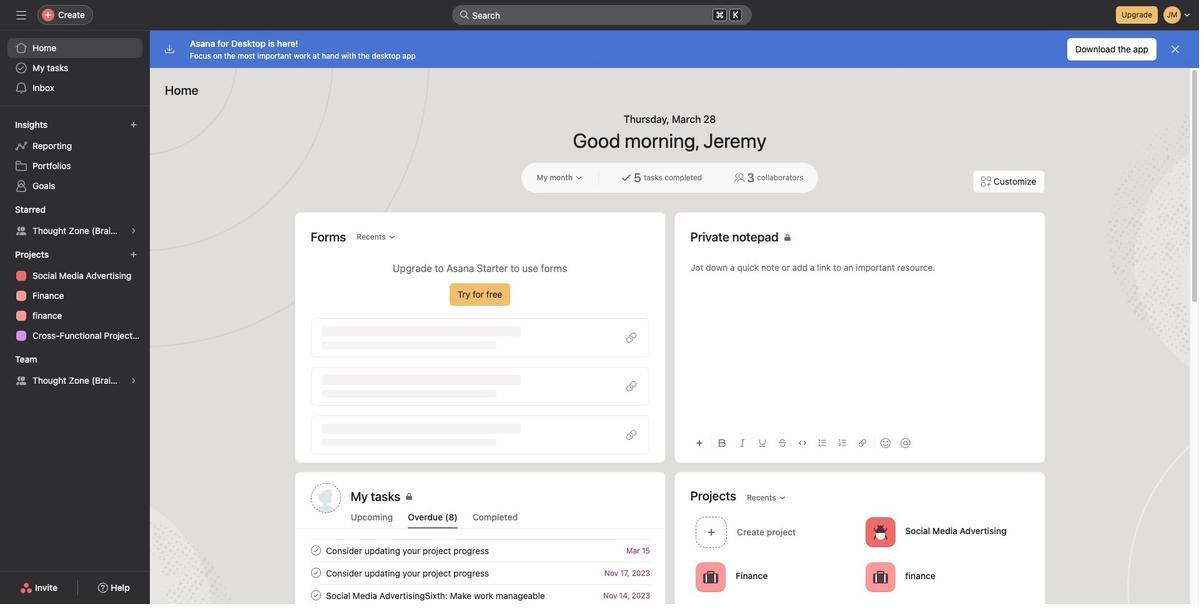 Task type: describe. For each thing, give the bounding box(es) containing it.
prominent image
[[460, 10, 470, 20]]

Search tasks, projects, and more text field
[[452, 5, 752, 25]]

see details, thought zone (brainstorm space) image
[[130, 227, 137, 235]]

italics image
[[738, 440, 746, 447]]

at mention image
[[900, 438, 910, 448]]

bulleted list image
[[818, 440, 826, 447]]

mark complete image
[[308, 543, 323, 558]]

2 mark complete checkbox from the top
[[308, 566, 323, 581]]

code image
[[798, 440, 806, 447]]

starred element
[[0, 199, 150, 244]]

hide sidebar image
[[16, 10, 26, 20]]

1 mark complete checkbox from the top
[[308, 543, 323, 558]]

bold image
[[718, 440, 726, 447]]

underline image
[[758, 440, 766, 447]]

2 briefcase image from the left
[[872, 570, 887, 585]]

dismiss image
[[1170, 44, 1180, 54]]



Task type: locate. For each thing, give the bounding box(es) containing it.
see details, thought zone (brainstorm space) image
[[130, 377, 137, 385]]

insights element
[[0, 114, 150, 199]]

numbered list image
[[838, 440, 846, 447]]

insert an object image
[[695, 440, 703, 447]]

strikethrough image
[[778, 440, 786, 447]]

projects element
[[0, 244, 150, 348]]

1 horizontal spatial briefcase image
[[872, 570, 887, 585]]

Mark complete checkbox
[[308, 543, 323, 558], [308, 566, 323, 581], [308, 588, 323, 603]]

briefcase image
[[703, 570, 718, 585], [872, 570, 887, 585]]

1 briefcase image from the left
[[703, 570, 718, 585]]

list item
[[690, 513, 860, 551], [296, 540, 665, 562], [296, 562, 665, 585], [296, 585, 665, 605]]

1 vertical spatial mark complete image
[[308, 588, 323, 603]]

bug image
[[872, 525, 887, 540]]

mark complete image
[[308, 566, 323, 581], [308, 588, 323, 603]]

1 vertical spatial mark complete checkbox
[[308, 566, 323, 581]]

1 mark complete image from the top
[[308, 566, 323, 581]]

mark complete image for first mark complete "checkbox" from the bottom of the page
[[308, 588, 323, 603]]

toolbar
[[690, 429, 1029, 457]]

2 vertical spatial mark complete checkbox
[[308, 588, 323, 603]]

mark complete image for second mark complete "checkbox" from the bottom
[[308, 566, 323, 581]]

0 vertical spatial mark complete image
[[308, 566, 323, 581]]

add profile photo image
[[311, 483, 341, 513]]

global element
[[0, 31, 150, 106]]

teams element
[[0, 348, 150, 393]]

link image
[[858, 440, 866, 447]]

3 mark complete checkbox from the top
[[308, 588, 323, 603]]

None field
[[452, 5, 752, 25]]

2 mark complete image from the top
[[308, 588, 323, 603]]

0 horizontal spatial briefcase image
[[703, 570, 718, 585]]

new project or portfolio image
[[130, 251, 137, 259]]

0 vertical spatial mark complete checkbox
[[308, 543, 323, 558]]

new insights image
[[130, 121, 137, 129]]



Task type: vqa. For each thing, say whether or not it's contained in the screenshot.
Learn more at the right bottom of the page
no



